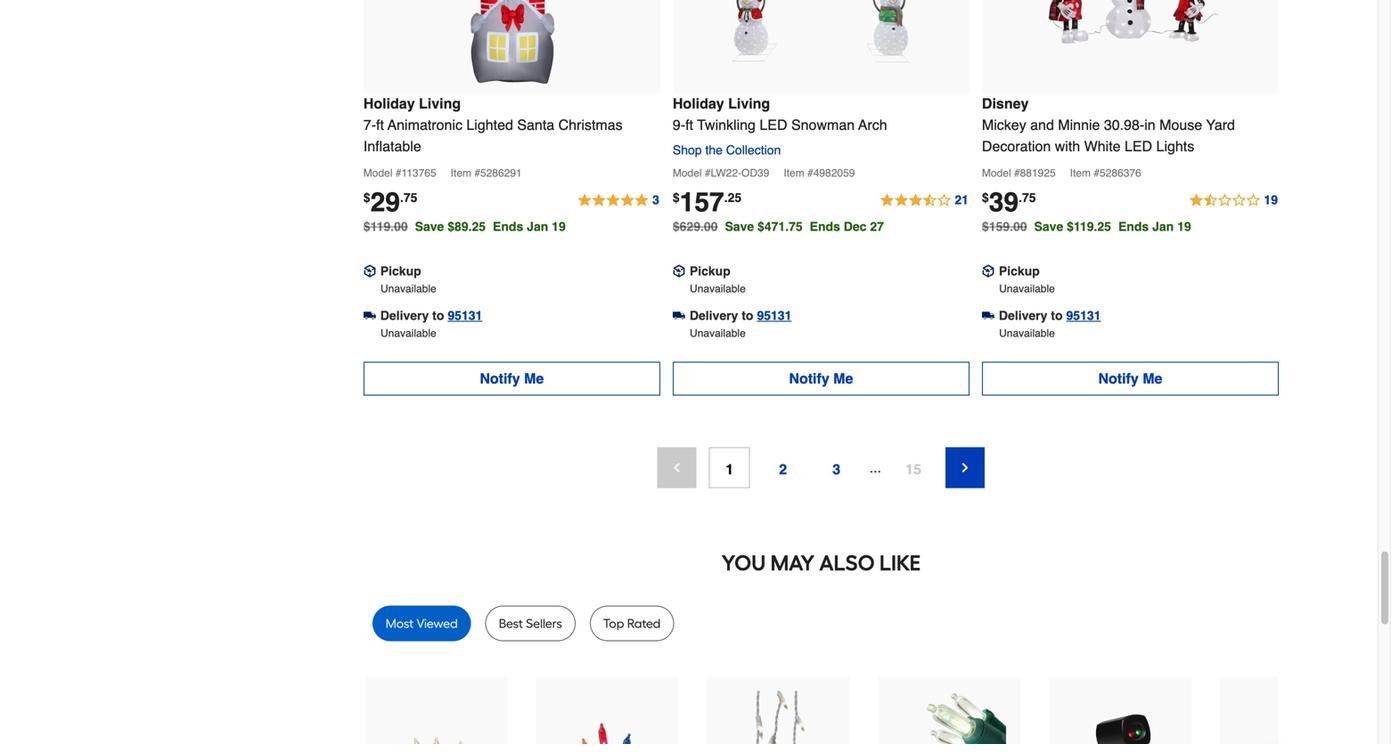 Task type: vqa. For each thing, say whether or not it's contained in the screenshot.


Task type: locate. For each thing, give the bounding box(es) containing it.
1 horizontal spatial save
[[725, 220, 754, 234]]

ends
[[493, 220, 523, 234], [810, 220, 840, 234], [1118, 220, 1149, 234]]

$ up "$629.00" on the top of the page
[[673, 191, 680, 205]]

1 delivery from the left
[[380, 309, 429, 323]]

delivery to 95131 for 95131 button corresponding to pickup icon's truck filled icon
[[690, 309, 792, 323]]

model for holiday living 7-ft animatronic lighted santa christmas inflatable
[[363, 167, 393, 179]]

ends left dec
[[810, 220, 840, 234]]

2 horizontal spatial delivery
[[999, 309, 1047, 323]]

3 pickup from the left
[[999, 264, 1040, 278]]

most
[[386, 617, 414, 632]]

$
[[363, 191, 370, 205], [673, 191, 680, 205], [982, 191, 989, 205]]

7-
[[363, 117, 376, 133]]

0 horizontal spatial pickup
[[380, 264, 421, 278]]

living for twinkling
[[728, 95, 770, 112]]

holiday inside holiday living 7-ft animatronic lighted santa christmas inflatable
[[363, 95, 415, 112]]

2 horizontal spatial $
[[982, 191, 989, 205]]

holiday living 100-pack plastic light hanging kit image
[[1234, 692, 1348, 745]]

model down shop
[[673, 167, 702, 179]]

2 .75 from the left
[[1019, 191, 1036, 205]]

$159.00
[[982, 220, 1027, 234]]

1 horizontal spatial notify
[[789, 371, 829, 387]]

1 save from the left
[[415, 220, 444, 234]]

1 .75 from the left
[[400, 191, 417, 205]]

2 95131 from the left
[[757, 309, 792, 323]]

1 holiday from the left
[[363, 95, 415, 112]]

item
[[451, 167, 471, 179], [784, 167, 804, 179], [1070, 167, 1091, 179]]

delivery for truck filled image
[[380, 309, 429, 323]]

unavailable
[[381, 283, 436, 295], [690, 283, 746, 295], [999, 283, 1055, 295], [381, 327, 436, 340], [690, 327, 746, 340], [999, 327, 1055, 340]]

delivery for truck filled icon for 1st pickup image from right
[[999, 309, 1047, 323]]

od39
[[741, 167, 769, 179]]

$629.00 save $471.75 ends dec 27
[[673, 220, 884, 234]]

sellers
[[526, 617, 562, 632]]

.75
[[400, 191, 417, 205], [1019, 191, 1036, 205]]

2 horizontal spatial 19
[[1264, 193, 1278, 207]]

2 save from the left
[[725, 220, 754, 234]]

3 left ...
[[833, 461, 840, 478]]

christmas
[[558, 117, 623, 133]]

15
[[906, 461, 921, 478]]

1 pickup from the left
[[380, 264, 421, 278]]

$ for 39
[[982, 191, 989, 205]]

2 horizontal spatial 95131 button
[[1066, 307, 1101, 325]]

1 horizontal spatial model
[[673, 167, 702, 179]]

item #4982059
[[784, 167, 855, 179]]

1 living from the left
[[419, 95, 461, 112]]

2 ft from the left
[[685, 117, 693, 133]]

ft up shop
[[685, 117, 693, 133]]

2 horizontal spatial ends
[[1118, 220, 1149, 234]]

delivery to 95131 for 95131 button corresponding to truck filled icon for 1st pickup image from right
[[999, 309, 1101, 323]]

1 horizontal spatial 95131 button
[[757, 307, 792, 325]]

0 horizontal spatial model
[[363, 167, 393, 179]]

white
[[1084, 138, 1121, 154]]

$ inside the '$ 39 .75'
[[982, 191, 989, 205]]

2 horizontal spatial pickup
[[999, 264, 1040, 278]]

1 model from the left
[[363, 167, 393, 179]]

2 me from the left
[[833, 371, 853, 387]]

pickup right pickup icon
[[690, 264, 731, 278]]

3 model from the left
[[982, 167, 1011, 179]]

1 horizontal spatial ends
[[810, 220, 840, 234]]

1 horizontal spatial delivery to 95131
[[690, 309, 792, 323]]

$ up $119.00
[[363, 191, 370, 205]]

1 horizontal spatial .75
[[1019, 191, 1036, 205]]

living
[[419, 95, 461, 112], [728, 95, 770, 112]]

1 horizontal spatial 19
[[1177, 220, 1191, 234]]

0 horizontal spatial notify me button
[[363, 362, 660, 396]]

unavailable for truck filled icon for 1st pickup image from right
[[999, 327, 1055, 340]]

living up twinkling
[[728, 95, 770, 112]]

1 horizontal spatial 3
[[833, 461, 840, 478]]

2 delivery from the left
[[690, 309, 738, 323]]

delivery to 95131
[[380, 309, 482, 323], [690, 309, 792, 323], [999, 309, 1101, 323]]

0 horizontal spatial to
[[432, 309, 444, 323]]

model
[[363, 167, 393, 179], [673, 167, 702, 179], [982, 167, 1011, 179]]

1 horizontal spatial me
[[833, 371, 853, 387]]

2 delivery to 95131 from the left
[[690, 309, 792, 323]]

1 ends from the left
[[493, 220, 523, 234]]

save left $119.25
[[1034, 220, 1063, 234]]

2 horizontal spatial 95131
[[1066, 309, 1101, 323]]

2 ends jan 19 element from the left
[[1118, 220, 1198, 234]]

0 horizontal spatial notify me
[[480, 371, 544, 387]]

unavailable for pickup icon's truck filled icon
[[690, 327, 746, 340]]

15 link
[[894, 449, 933, 488]]

ends right $119.25
[[1118, 220, 1149, 234]]

19
[[1264, 193, 1278, 207], [552, 220, 566, 234], [1177, 220, 1191, 234]]

0 horizontal spatial living
[[419, 95, 461, 112]]

unavailable for 1st pickup image from right
[[999, 283, 1055, 295]]

pickup down $119.00
[[380, 264, 421, 278]]

0 horizontal spatial $
[[363, 191, 370, 205]]

# down inflatable
[[395, 167, 401, 179]]

0 horizontal spatial delivery to 95131
[[380, 309, 482, 323]]

2 ends from the left
[[810, 220, 840, 234]]

holiday up 7-
[[363, 95, 415, 112]]

21 button
[[879, 190, 969, 212]]

3 delivery from the left
[[999, 309, 1047, 323]]

2 item from the left
[[784, 167, 804, 179]]

.75 inside "$ 29 .75"
[[400, 191, 417, 205]]

.75 inside the '$ 39 .75'
[[1019, 191, 1036, 205]]

pickup for 1st pickup image from right
[[999, 264, 1040, 278]]

decoration
[[982, 138, 1051, 154]]

0 horizontal spatial save
[[415, 220, 444, 234]]

0 horizontal spatial ends jan 19 element
[[493, 220, 573, 234]]

holiday inside 'holiday living 9-ft twinkling led snowman arch'
[[673, 95, 724, 112]]

model up 29 at top left
[[363, 167, 393, 179]]

model # 881925
[[982, 167, 1056, 179]]

actual price $39.75 element
[[982, 187, 1036, 218]]

1 $ from the left
[[363, 191, 370, 205]]

0 horizontal spatial delivery
[[380, 309, 429, 323]]

holiday living 9-ft twinkling led snowman arch
[[673, 95, 887, 133]]

1 # from the left
[[395, 167, 401, 179]]

1 horizontal spatial living
[[728, 95, 770, 112]]

notify me for 2nd notify me button from the left
[[789, 371, 853, 387]]

0 horizontal spatial jan
[[527, 220, 548, 234]]

1 delivery to 95131 from the left
[[380, 309, 482, 323]]

0 horizontal spatial item
[[451, 167, 471, 179]]

in
[[1144, 117, 1156, 133]]

jan for 39
[[1152, 220, 1174, 234]]

3 inside 5 stars image
[[652, 193, 659, 207]]

living inside 'holiday living 9-ft twinkling led snowman arch'
[[728, 95, 770, 112]]

you may also like
[[721, 551, 921, 576]]

delivery to 95131 for 95131 button related to truck filled image
[[380, 309, 482, 323]]

2 horizontal spatial save
[[1034, 220, 1063, 234]]

led down in
[[1125, 138, 1152, 154]]

shop the collection link
[[673, 143, 788, 157]]

1 notify me from the left
[[480, 371, 544, 387]]

# down the
[[705, 167, 711, 179]]

notify me button
[[363, 362, 660, 396], [673, 362, 969, 396], [982, 362, 1279, 396]]

.75 for 29
[[400, 191, 417, 205]]

21
[[955, 193, 969, 207]]

top rated
[[603, 617, 661, 632]]

pickup image up truck filled image
[[363, 265, 376, 278]]

holiday
[[363, 95, 415, 112], [673, 95, 724, 112]]

best
[[499, 617, 523, 632]]

0 horizontal spatial me
[[524, 371, 544, 387]]

$ right 21
[[982, 191, 989, 205]]

2 horizontal spatial delivery to 95131
[[999, 309, 1101, 323]]

1 jan from the left
[[527, 220, 548, 234]]

3 me from the left
[[1143, 371, 1162, 387]]

1 horizontal spatial #
[[705, 167, 711, 179]]

1 95131 button from the left
[[448, 307, 482, 325]]

led up 'collection'
[[760, 117, 787, 133]]

#5286376
[[1094, 167, 1141, 179]]

$89.25
[[448, 220, 486, 234]]

2 notify me from the left
[[789, 371, 853, 387]]

pickup image down $159.00
[[982, 265, 994, 278]]

1 horizontal spatial ends jan 19 element
[[1118, 220, 1198, 234]]

2 horizontal spatial item
[[1070, 167, 1091, 179]]

item left #4982059
[[784, 167, 804, 179]]

0 horizontal spatial 95131
[[448, 309, 482, 323]]

2 notify me button from the left
[[673, 362, 969, 396]]

#
[[395, 167, 401, 179], [705, 167, 711, 179], [1014, 167, 1020, 179]]

truck filled image
[[363, 310, 376, 322]]

best sellers
[[499, 617, 562, 632]]

savings save $119.25 element
[[1034, 220, 1198, 234]]

living up animatronic
[[419, 95, 461, 112]]

19 for 39
[[1177, 220, 1191, 234]]

item left #5286291
[[451, 167, 471, 179]]

1 horizontal spatial led
[[1125, 138, 1152, 154]]

3 # from the left
[[1014, 167, 1020, 179]]

pickup image
[[363, 265, 376, 278], [982, 265, 994, 278]]

1 horizontal spatial ft
[[685, 117, 693, 133]]

most viewed
[[386, 617, 458, 632]]

95131 button
[[448, 307, 482, 325], [757, 307, 792, 325], [1066, 307, 1101, 325]]

3 to from the left
[[1051, 309, 1063, 323]]

0 horizontal spatial holiday
[[363, 95, 415, 112]]

1
[[726, 461, 734, 478]]

2 $ from the left
[[673, 191, 680, 205]]

model up 39
[[982, 167, 1011, 179]]

1 horizontal spatial pickup image
[[982, 265, 994, 278]]

1 me from the left
[[524, 371, 544, 387]]

1 horizontal spatial item
[[784, 167, 804, 179]]

.75 down model # 113765
[[400, 191, 417, 205]]

0 horizontal spatial pickup image
[[363, 265, 376, 278]]

save
[[415, 220, 444, 234], [725, 220, 754, 234], [1034, 220, 1063, 234]]

0 horizontal spatial led
[[760, 117, 787, 133]]

actual price $157.25 element
[[673, 187, 742, 218]]

2 horizontal spatial #
[[1014, 167, 1020, 179]]

3 left '157'
[[652, 193, 659, 207]]

# down decoration
[[1014, 167, 1020, 179]]

living inside holiday living 7-ft animatronic lighted santa christmas inflatable
[[419, 95, 461, 112]]

95131
[[448, 309, 482, 323], [757, 309, 792, 323], [1066, 309, 1101, 323]]

0 horizontal spatial ends
[[493, 220, 523, 234]]

$159.00 save $119.25 ends jan 19
[[982, 220, 1191, 234]]

ft inside holiday living 7-ft animatronic lighted santa christmas inflatable
[[376, 117, 384, 133]]

ft inside 'holiday living 9-ft twinkling led snowman arch'
[[685, 117, 693, 133]]

1 item from the left
[[451, 167, 471, 179]]

delivery
[[380, 309, 429, 323], [690, 309, 738, 323], [999, 309, 1047, 323]]

2 to from the left
[[742, 309, 753, 323]]

$ inside "$ 29 .75"
[[363, 191, 370, 205]]

led inside disney mickey and minnie 30.98-in mouse yard decoration with white led lights
[[1125, 138, 1152, 154]]

ft for 7-
[[376, 117, 384, 133]]

1 notify me button from the left
[[363, 362, 660, 396]]

save left the '$89.25'
[[415, 220, 444, 234]]

3 notify me button from the left
[[982, 362, 1279, 396]]

2 horizontal spatial me
[[1143, 371, 1162, 387]]

3 item from the left
[[1070, 167, 1091, 179]]

save down .25
[[725, 220, 754, 234]]

ends jan 19 element down #5286291
[[493, 220, 573, 234]]

2 pickup from the left
[[690, 264, 731, 278]]

truck filled image for pickup icon
[[673, 310, 685, 322]]

113765
[[401, 167, 436, 179]]

1 horizontal spatial to
[[742, 309, 753, 323]]

3 delivery to 95131 from the left
[[999, 309, 1101, 323]]

0 vertical spatial led
[[760, 117, 787, 133]]

3 $ from the left
[[982, 191, 989, 205]]

mickey
[[982, 117, 1026, 133]]

0 horizontal spatial ft
[[376, 117, 384, 133]]

.75 down "model # 881925"
[[1019, 191, 1036, 205]]

19 button
[[1188, 190, 1279, 212]]

$ inside $ 157 .25
[[673, 191, 680, 205]]

2 horizontal spatial notify me button
[[982, 362, 1279, 396]]

1 horizontal spatial jan
[[1152, 220, 1174, 234]]

2 horizontal spatial to
[[1051, 309, 1063, 323]]

jan right $119.25
[[1152, 220, 1174, 234]]

1 pickup image from the left
[[363, 265, 376, 278]]

rated
[[627, 617, 661, 632]]

2 horizontal spatial model
[[982, 167, 1011, 179]]

item #5286291 button
[[451, 164, 533, 186]]

0 horizontal spatial notify
[[480, 371, 520, 387]]

1 horizontal spatial holiday
[[673, 95, 724, 112]]

truck filled image
[[673, 310, 685, 322], [982, 310, 994, 322]]

2 truck filled image from the left
[[982, 310, 994, 322]]

0 horizontal spatial truck filled image
[[673, 310, 685, 322]]

2 95131 button from the left
[[757, 307, 792, 325]]

1 horizontal spatial pickup
[[690, 264, 731, 278]]

ends jan 19 element for 39
[[1118, 220, 1198, 234]]

pickup for pickup icon
[[690, 264, 731, 278]]

1 horizontal spatial 95131
[[757, 309, 792, 323]]

item inside item #5286291 button
[[451, 167, 471, 179]]

1 horizontal spatial notify me
[[789, 371, 853, 387]]

pickup image
[[673, 265, 685, 278]]

3 notify from the left
[[1098, 371, 1139, 387]]

881925
[[1020, 167, 1056, 179]]

3 save from the left
[[1034, 220, 1063, 234]]

1 truck filled image from the left
[[673, 310, 685, 322]]

0 horizontal spatial 95131 button
[[448, 307, 482, 325]]

1 vertical spatial led
[[1125, 138, 1152, 154]]

item inside item #5286376 button
[[1070, 167, 1091, 179]]

0 horizontal spatial 19
[[552, 220, 566, 234]]

notify me
[[480, 371, 544, 387], [789, 371, 853, 387], [1098, 371, 1162, 387]]

ge string-a-long 300-count constant clear mini incandescent plug-in christmas icicle lights image
[[721, 692, 835, 745]]

0 vertical spatial 3
[[652, 193, 659, 207]]

1 link
[[709, 448, 750, 489]]

1 horizontal spatial notify me button
[[673, 362, 969, 396]]

2 horizontal spatial notify me
[[1098, 371, 1162, 387]]

0 horizontal spatial 3
[[652, 193, 659, 207]]

2 jan from the left
[[1152, 220, 1174, 234]]

1 ends jan 19 element from the left
[[493, 220, 573, 234]]

0 horizontal spatial .75
[[400, 191, 417, 205]]

0 horizontal spatial #
[[395, 167, 401, 179]]

$ 29 .75
[[363, 187, 417, 218]]

also
[[819, 551, 875, 576]]

ends jan 19 element
[[493, 220, 573, 234], [1118, 220, 1198, 234]]

may
[[770, 551, 815, 576]]

1 horizontal spatial delivery
[[690, 309, 738, 323]]

item down with
[[1070, 167, 1091, 179]]

3 notify me from the left
[[1098, 371, 1162, 387]]

1 horizontal spatial truck filled image
[[982, 310, 994, 322]]

ends jan 19 element down #5286376
[[1118, 220, 1198, 234]]

2 living from the left
[[728, 95, 770, 112]]

2 horizontal spatial notify
[[1098, 371, 1139, 387]]

lw22-
[[711, 167, 741, 179]]

holiday up 9-
[[673, 95, 724, 112]]

ge staybright 100-count 24.7-ft white led plug-in christmas string lights image
[[892, 692, 1006, 745]]

1 horizontal spatial $
[[673, 191, 680, 205]]

jan down item #5286291 button at top left
[[527, 220, 548, 234]]

2 model from the left
[[673, 167, 702, 179]]

ends right the '$89.25'
[[493, 220, 523, 234]]

3 95131 button from the left
[[1066, 307, 1101, 325]]

3
[[652, 193, 659, 207], [833, 461, 840, 478]]

ft up inflatable
[[376, 117, 384, 133]]

3 ends from the left
[[1118, 220, 1149, 234]]

1 ft from the left
[[376, 117, 384, 133]]

2 pickup image from the left
[[982, 265, 994, 278]]

pickup down $159.00
[[999, 264, 1040, 278]]

2 holiday from the left
[[673, 95, 724, 112]]



Task type: describe. For each thing, give the bounding box(es) containing it.
3.5 stars image
[[879, 190, 969, 212]]

minnie
[[1058, 117, 1100, 133]]

1.5 stars image
[[1188, 190, 1279, 212]]

#5286291
[[474, 167, 522, 179]]

$ 39 .75
[[982, 187, 1036, 218]]

$471.75
[[757, 220, 803, 234]]

ends for 39
[[1118, 220, 1149, 234]]

.25
[[724, 191, 742, 205]]

was price $159.00 element
[[982, 215, 1034, 234]]

1 95131 from the left
[[448, 309, 482, 323]]

29
[[370, 187, 400, 218]]

3 95131 from the left
[[1066, 309, 1101, 323]]

and
[[1030, 117, 1054, 133]]

mouse
[[1159, 117, 1202, 133]]

item #5286376
[[1070, 167, 1141, 179]]

collection
[[726, 143, 781, 157]]

item #4982059 button
[[784, 164, 866, 186]]

lights
[[1156, 138, 1194, 154]]

2 link
[[763, 448, 804, 489]]

model for disney mickey and minnie 30.98-in mouse yard decoration with white led lights
[[982, 167, 1011, 179]]

9-
[[673, 117, 685, 133]]

item #5286291
[[451, 167, 522, 179]]

ends for 29
[[493, 220, 523, 234]]

157
[[680, 187, 724, 218]]

holiday for animatronic
[[363, 95, 415, 112]]

save for 39
[[1034, 220, 1063, 234]]

$119.00 save $89.25 ends jan 19
[[363, 220, 566, 234]]

the
[[705, 143, 723, 157]]

#4982059
[[807, 167, 855, 179]]

$119.00
[[363, 220, 408, 234]]

santa
[[517, 117, 554, 133]]

ends for 157
[[810, 220, 840, 234]]

with
[[1055, 138, 1080, 154]]

# for decoration
[[1014, 167, 1020, 179]]

holiday living 100-count 20.62-ft multicolor incandescent plug-in christmas string lights image
[[550, 692, 664, 745]]

shop
[[673, 143, 702, 157]]

19 for 29
[[552, 220, 566, 234]]

95131 button for truck filled image
[[448, 307, 482, 325]]

viewed
[[417, 617, 458, 632]]

30.98-
[[1104, 117, 1144, 133]]

savings save $89.25 element
[[415, 220, 573, 234]]

you
[[721, 551, 766, 576]]

item for decoration
[[1070, 167, 1091, 179]]

actual price $29.75 element
[[363, 187, 417, 218]]

5 stars image
[[577, 190, 660, 212]]

39
[[989, 187, 1019, 218]]

ft for 9-
[[685, 117, 693, 133]]

.75 for 39
[[1019, 191, 1036, 205]]

2 # from the left
[[705, 167, 711, 179]]

arch
[[858, 117, 887, 133]]

$ 157 .25
[[673, 187, 742, 218]]

ends jan 19 element for 29
[[493, 220, 573, 234]]

arrow left image
[[670, 461, 684, 475]]

holiday for twinkling
[[673, 95, 724, 112]]

holiday living 7-ft animatronic lighted santa christmas inflatable
[[363, 95, 623, 154]]

living for animatronic
[[419, 95, 461, 112]]

unavailable for truck filled image
[[381, 327, 436, 340]]

truck filled image for 1st pickup image from right
[[982, 310, 994, 322]]

twinkling
[[697, 117, 756, 133]]

$ for 157
[[673, 191, 680, 205]]

2
[[779, 461, 787, 478]]

inflatable
[[363, 138, 421, 154]]

show lights multi-function red and green electrical outlet fairy dust christmas indoor/outdoor light show projector image
[[1063, 692, 1177, 745]]

jan for 29
[[527, 220, 548, 234]]

item #5286376 button
[[1070, 164, 1152, 186]]

27
[[870, 220, 884, 234]]

animatronic
[[388, 117, 462, 133]]

delivery for pickup icon's truck filled icon
[[690, 309, 738, 323]]

$119.25
[[1067, 220, 1111, 234]]

...
[[869, 460, 881, 476]]

item inside button
[[784, 167, 804, 179]]

item for inflatable
[[451, 167, 471, 179]]

unavailable for first pickup image from left
[[381, 283, 436, 295]]

3 button
[[577, 190, 660, 212]]

$629.00
[[673, 220, 718, 234]]

disney
[[982, 95, 1029, 112]]

holiday living 100-count 20.62-ft white incandescent plug-in christmas string lights image
[[379, 692, 493, 745]]

unavailable for pickup icon
[[690, 283, 746, 295]]

arrow right image
[[958, 461, 972, 475]]

led inside 'holiday living 9-ft twinkling led snowman arch'
[[760, 117, 787, 133]]

ends dec 27 element
[[810, 220, 891, 234]]

model # lw22-od39
[[673, 167, 769, 179]]

$ for 29
[[363, 191, 370, 205]]

2 notify from the left
[[789, 371, 829, 387]]

1 notify from the left
[[480, 371, 520, 387]]

model # 113765
[[363, 167, 436, 179]]

# for inflatable
[[395, 167, 401, 179]]

dec
[[844, 220, 867, 234]]

3 link
[[816, 448, 857, 489]]

save for 157
[[725, 220, 754, 234]]

savings save $471.75 element
[[725, 220, 891, 234]]

like
[[879, 551, 921, 576]]

pickup for first pickup image from left
[[380, 264, 421, 278]]

was price $629.00 element
[[673, 215, 725, 234]]

95131 button for pickup icon's truck filled icon
[[757, 307, 792, 325]]

snowman
[[791, 117, 855, 133]]

95131 button for truck filled icon for 1st pickup image from right
[[1066, 307, 1101, 325]]

save for 29
[[415, 220, 444, 234]]

disney mickey and minnie 30.98-in mouse yard decoration with white led lights
[[982, 95, 1235, 154]]

19 inside 1.5 stars image
[[1264, 193, 1278, 207]]

lighted
[[466, 117, 513, 133]]

1 vertical spatial 3
[[833, 461, 840, 478]]

1 to from the left
[[432, 309, 444, 323]]

notify me for 1st notify me button
[[480, 371, 544, 387]]

was price $119.00 element
[[363, 215, 415, 234]]

yard
[[1206, 117, 1235, 133]]

shop the collection
[[673, 143, 781, 157]]

notify me for 3rd notify me button from left
[[1098, 371, 1162, 387]]

top
[[603, 617, 624, 632]]



